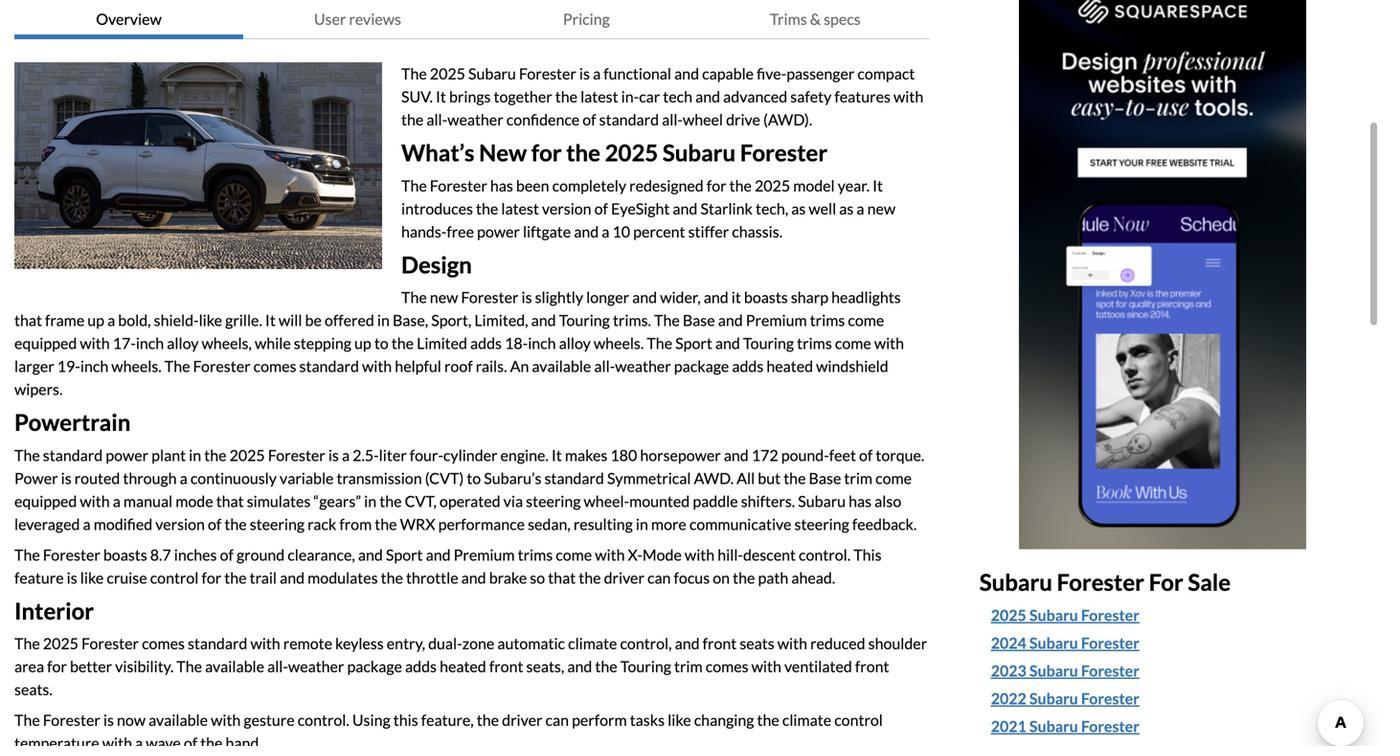 Task type: locate. For each thing, give the bounding box(es) containing it.
shoulder
[[868, 634, 927, 653]]

stiffer
[[688, 222, 729, 241]]

to right 'stepping'
[[374, 334, 389, 353]]

new up sport,
[[430, 288, 458, 307]]

of up what's new for the 2025 subaru forester
[[583, 110, 596, 129]]

power
[[477, 222, 520, 241], [106, 446, 149, 464]]

1 vertical spatial premium
[[454, 545, 515, 564]]

tab list
[[14, 0, 930, 39]]

1 vertical spatial control.
[[298, 711, 349, 730]]

heated inside the new forester is slightly longer and wider, and it boasts sharp headlights that frame up a bold, shield-like grille. it will be offered in base, sport, limited, and touring trims. the base and premium trims come equipped with 17-inch alloy wheels, while stepping up to the limited adds 18-inch alloy wheels. the sport and touring trims come with larger 19-inch wheels. the forester comes standard with helpful roof rails. an available all-weather package adds heated windshield wipers.
[[767, 357, 813, 376]]

like
[[199, 311, 222, 330], [80, 568, 104, 587], [668, 711, 691, 730]]

plant
[[151, 446, 186, 464]]

forester inside the standard power plant in the 2025 forester is a 2.5-liter four-cylinder engine. it makes 180 horsepower and 172 pound-feet of torque. power is routed through a continuously variable transmission (cvt) to subaru's standard symmetrical awd. all but the base trim come equipped with a manual mode that simulates "gears" in the cvt, operated via steering wheel-mounted paddle shifters. subaru has also leveraged a modified version of the steering rack from the wrx performance sedan, resulting in more communicative steering feedback.
[[268, 446, 325, 464]]

touring inside the 2025 forester comes standard with remote keyless entry, dual-zone automatic climate control, and front seats with reduced shoulder area for better visibility. the available all-weather package adds heated front seats, and the touring trim comes with ventilated front seats.
[[620, 657, 671, 676]]

forester inside the 2025 forester comes standard with remote keyless entry, dual-zone automatic climate control, and front seats with reduced shoulder area for better visibility. the available all-weather package adds heated front seats, and the touring trim comes with ventilated front seats.
[[81, 634, 139, 653]]

compact
[[858, 64, 915, 83]]

0 vertical spatial trims
[[810, 311, 845, 330]]

the down transmission on the left bottom
[[380, 492, 402, 510]]

wheels. down 17-
[[111, 357, 162, 376]]

free
[[447, 222, 474, 241]]

0 horizontal spatial premium
[[454, 545, 515, 564]]

0 vertical spatial power
[[477, 222, 520, 241]]

cvt,
[[405, 492, 437, 510]]

version up liftgate
[[542, 199, 592, 218]]

trim down feet
[[844, 469, 873, 487]]

weather
[[447, 110, 503, 129], [615, 357, 671, 376], [288, 657, 344, 676]]

forester inside the forester is now available with gesture control. using this feature, the driver can perform tasks like changing the climate control temperature with a wave of the hand.
[[43, 711, 100, 730]]

0 vertical spatial sport
[[675, 334, 712, 353]]

for inside the 2025 forester comes standard with remote keyless entry, dual-zone automatic climate control, and front seats with reduced shoulder area for better visibility. the available all-weather package adds heated front seats, and the touring trim comes with ventilated front seats.
[[47, 657, 67, 676]]

zone
[[462, 634, 494, 653]]

the inside the standard power plant in the 2025 forester is a 2.5-liter four-cylinder engine. it makes 180 horsepower and 172 pound-feet of torque. power is routed through a continuously variable transmission (cvt) to subaru's standard symmetrical awd. all but the base trim come equipped with a manual mode that simulates "gears" in the cvt, operated via steering wheel-mounted paddle shifters. subaru has also leveraged a modified version of the steering rack from the wrx performance sedan, resulting in more communicative steering feedback.
[[14, 446, 40, 464]]

1 vertical spatial control
[[834, 711, 883, 730]]

heated inside the 2025 forester comes standard with remote keyless entry, dual-zone automatic climate control, and front seats with reduced shoulder area for better visibility. the available all-weather package adds heated front seats, and the touring trim comes with ventilated front seats.
[[440, 657, 486, 676]]

2025 up tech,
[[755, 176, 790, 195]]

x-
[[628, 545, 643, 564]]

of
[[583, 110, 596, 129], [594, 199, 608, 218], [859, 446, 873, 464], [208, 515, 222, 533], [220, 545, 234, 564], [184, 734, 197, 746]]

the down trims.
[[647, 334, 672, 353]]

equipped up the leveraged
[[14, 492, 77, 510]]

sport down wider,
[[675, 334, 712, 353]]

the inside the forester is now available with gesture control. using this feature, the driver can perform tasks like changing the climate control temperature with a wave of the hand.
[[14, 711, 40, 730]]

1 vertical spatial touring
[[743, 334, 794, 353]]

a down now
[[135, 734, 143, 746]]

forester inside "the forester has been completely redesigned for the 2025 model year. it introduces the latest version of eyesight and starlink tech, as well as a new hands-free power liftgate and a 10 percent stiffer chassis."
[[430, 176, 487, 195]]

0 vertical spatial trim
[[844, 469, 873, 487]]

in down transmission on the left bottom
[[364, 492, 377, 510]]

2025 inside the 2025 forester comes standard with remote keyless entry, dual-zone automatic climate control, and front seats with reduced shoulder area for better visibility. the available all-weather package adds heated front seats, and the touring trim comes with ventilated front seats.
[[43, 634, 78, 653]]

1 vertical spatial up
[[354, 334, 371, 353]]

0 vertical spatial latest
[[581, 87, 618, 106]]

the forester has been completely redesigned for the 2025 model year. it introduces the latest version of eyesight and starlink tech, as well as a new hands-free power liftgate and a 10 percent stiffer chassis.
[[401, 176, 896, 241]]

&
[[810, 10, 821, 28]]

slightly
[[535, 288, 583, 307]]

0 vertical spatial adds
[[470, 334, 502, 353]]

is
[[579, 64, 590, 83], [522, 288, 532, 307], [328, 446, 339, 464], [61, 469, 71, 487], [67, 568, 77, 587], [103, 711, 114, 730]]

1 horizontal spatial comes
[[253, 357, 296, 376]]

tech
[[663, 87, 693, 106]]

overview
[[96, 10, 162, 28]]

it inside "the forester has been completely redesigned for the 2025 model year. it introduces the latest version of eyesight and starlink tech, as well as a new hands-free power liftgate and a 10 percent stiffer chassis."
[[873, 176, 883, 195]]

be
[[305, 311, 322, 330]]

1 vertical spatial version
[[155, 515, 205, 533]]

1 vertical spatial to
[[467, 469, 481, 487]]

1 horizontal spatial trim
[[844, 469, 873, 487]]

the down the pound-
[[784, 469, 806, 487]]

specs
[[824, 10, 861, 28]]

front
[[703, 634, 737, 653], [489, 657, 523, 676], [855, 657, 889, 676]]

completely
[[552, 176, 626, 195]]

2022
[[991, 689, 1027, 708]]

bold,
[[118, 311, 151, 330]]

0 horizontal spatial heated
[[440, 657, 486, 676]]

steering up ahead.
[[795, 515, 849, 533]]

continuously
[[190, 469, 277, 487]]

0 horizontal spatial driver
[[502, 711, 543, 730]]

modulates
[[308, 568, 378, 587]]

1 horizontal spatial weather
[[447, 110, 503, 129]]

wider,
[[660, 288, 701, 307]]

0 horizontal spatial wheels.
[[111, 357, 162, 376]]

0 vertical spatial to
[[374, 334, 389, 353]]

has left also
[[849, 492, 872, 510]]

latest down been
[[501, 199, 539, 218]]

0 horizontal spatial control
[[150, 568, 199, 587]]

inches
[[174, 545, 217, 564]]

come
[[848, 311, 884, 330], [835, 334, 871, 353], [876, 469, 912, 487], [556, 545, 592, 564]]

of right wave
[[184, 734, 197, 746]]

1 vertical spatial power
[[106, 446, 149, 464]]

1 vertical spatial like
[[80, 568, 104, 587]]

1 horizontal spatial climate
[[782, 711, 832, 730]]

2 horizontal spatial weather
[[615, 357, 671, 376]]

headlights
[[832, 288, 901, 307]]

0 horizontal spatial can
[[545, 711, 569, 730]]

like inside the forester boasts 8.7 inches of ground clearance, and sport and premium trims come with x-mode with hill-descent control. this feature is like cruise control for the trail and modulates the throttle and brake so that the driver can focus on the path ahead.
[[80, 568, 104, 587]]

it inside the new forester is slightly longer and wider, and it boasts sharp headlights that frame up a bold, shield-like grille. it will be offered in base, sport, limited, and touring trims. the base and premium trims come equipped with 17-inch alloy wheels, while stepping up to the limited adds 18-inch alloy wheels. the sport and touring trims come with larger 19-inch wheels. the forester comes standard with helpful roof rails. an available all-weather package adds heated windshield wipers.
[[265, 311, 276, 330]]

2024 subaru forester link down for
[[991, 632, 1346, 655]]

0 vertical spatial version
[[542, 199, 592, 218]]

the standard power plant in the 2025 forester is a 2.5-liter four-cylinder engine. it makes 180 horsepower and 172 pound-feet of torque. power is routed through a continuously variable transmission (cvt) to subaru's standard symmetrical awd. all but the base trim come equipped with a manual mode that simulates "gears" in the cvt, operated via steering wheel-mounted paddle shifters. subaru has also leveraged a modified version of the steering rack from the wrx performance sedan, resulting in more communicative steering feedback.
[[14, 446, 925, 533]]

a left the functional
[[593, 64, 601, 83]]

stepping
[[294, 334, 351, 353]]

standard left the remote
[[188, 634, 247, 653]]

2 as from the left
[[839, 199, 854, 218]]

has
[[490, 176, 513, 195], [849, 492, 872, 510]]

0 horizontal spatial boasts
[[103, 545, 147, 564]]

control down 8.7
[[150, 568, 199, 587]]

all- down trims.
[[594, 357, 615, 376]]

1 horizontal spatial package
[[674, 357, 729, 376]]

trim up 'changing' at the right of the page
[[674, 657, 703, 676]]

(cvt)
[[425, 469, 464, 487]]

that right so
[[548, 568, 576, 587]]

1 equipped from the top
[[14, 334, 77, 353]]

equipped inside the standard power plant in the 2025 forester is a 2.5-liter four-cylinder engine. it makes 180 horsepower and 172 pound-feet of torque. power is routed through a continuously variable transmission (cvt) to subaru's standard symmetrical awd. all but the base trim come equipped with a manual mode that simulates "gears" in the cvt, operated via steering wheel-mounted paddle shifters. subaru has also leveraged a modified version of the steering rack from the wrx performance sedan, resulting in more communicative steering feedback.
[[14, 492, 77, 510]]

climate inside the 2025 forester comes standard with remote keyless entry, dual-zone automatic climate control, and front seats with reduced shoulder area for better visibility. the available all-weather package adds heated front seats, and the touring trim comes with ventilated front seats.
[[568, 634, 617, 653]]

1 horizontal spatial base
[[809, 469, 841, 487]]

has inside "the forester has been completely redesigned for the 2025 model year. it introduces the latest version of eyesight and starlink tech, as well as a new hands-free power liftgate and a 10 percent stiffer chassis."
[[490, 176, 513, 195]]

as
[[791, 199, 806, 218], [839, 199, 854, 218]]

premium inside the forester boasts 8.7 inches of ground clearance, and sport and premium trims come with x-mode with hill-descent control. this feature is like cruise control for the trail and modulates the throttle and brake so that the driver can focus on the path ahead.
[[454, 545, 515, 564]]

0 vertical spatial new
[[867, 199, 896, 218]]

can inside the forester boasts 8.7 inches of ground clearance, and sport and premium trims come with x-mode with hill-descent control. this feature is like cruise control for the trail and modulates the throttle and brake so that the driver can focus on the path ahead.
[[647, 568, 671, 587]]

2 alloy from the left
[[559, 334, 591, 353]]

liftgate
[[523, 222, 571, 241]]

reviews
[[349, 10, 401, 28]]

ahead.
[[791, 568, 835, 587]]

so
[[530, 568, 545, 587]]

2 vertical spatial available
[[149, 711, 208, 730]]

inch down 'frame' at left top
[[80, 357, 108, 376]]

0 horizontal spatial control.
[[298, 711, 349, 730]]

for inside "the forester has been completely redesigned for the 2025 model year. it introduces the latest version of eyesight and starlink tech, as well as a new hands-free power liftgate and a 10 percent stiffer chassis."
[[707, 176, 727, 195]]

0 horizontal spatial latest
[[501, 199, 539, 218]]

1 vertical spatial latest
[[501, 199, 539, 218]]

heated
[[767, 357, 813, 376], [440, 657, 486, 676]]

0 vertical spatial driver
[[604, 568, 645, 587]]

0 horizontal spatial touring
[[559, 311, 610, 330]]

1 vertical spatial sport
[[386, 545, 423, 564]]

is inside the new forester is slightly longer and wider, and it boasts sharp headlights that frame up a bold, shield-like grille. it will be offered in base, sport, limited, and touring trims. the base and premium trims come equipped with 17-inch alloy wheels, while stepping up to the limited adds 18-inch alloy wheels. the sport and touring trims come with larger 19-inch wheels. the forester comes standard with helpful roof rails. an available all-weather package adds heated windshield wipers.
[[522, 288, 532, 307]]

of down mode
[[208, 515, 222, 533]]

1 alloy from the left
[[167, 334, 199, 353]]

touring down control,
[[620, 657, 671, 676]]

1 horizontal spatial latest
[[581, 87, 618, 106]]

0 horizontal spatial sport
[[386, 545, 423, 564]]

powertrain
[[14, 409, 131, 436]]

the right on at the bottom right of the page
[[733, 568, 755, 587]]

1 horizontal spatial like
[[199, 311, 222, 330]]

image via subaru. 2025 subaru forester, front-quarter view. image
[[14, 62, 382, 269]]

steering
[[526, 492, 581, 510], [250, 515, 305, 533], [795, 515, 849, 533]]

1 vertical spatial trims
[[797, 334, 832, 353]]

more
[[651, 515, 687, 533]]

seats.
[[14, 680, 52, 699]]

while
[[255, 334, 291, 353]]

8.7
[[150, 545, 171, 564]]

with up focus
[[685, 545, 715, 564]]

the down the seats. at the left bottom of page
[[14, 711, 40, 730]]

the up introduces
[[401, 176, 427, 195]]

like left cruise on the left
[[80, 568, 104, 587]]

weather down the remote
[[288, 657, 344, 676]]

for
[[531, 139, 562, 166], [707, 176, 727, 195], [202, 568, 221, 587], [47, 657, 67, 676]]

0 vertical spatial wheels.
[[594, 334, 644, 353]]

tasks
[[630, 711, 665, 730]]

all- inside the 2025 forester comes standard with remote keyless entry, dual-zone automatic climate control, and front seats with reduced shoulder area for better visibility. the available all-weather package adds heated front seats, and the touring trim comes with ventilated front seats.
[[267, 657, 288, 676]]

0 vertical spatial available
[[532, 357, 591, 376]]

comes down seats
[[706, 657, 749, 676]]

1 vertical spatial driver
[[502, 711, 543, 730]]

1 horizontal spatial control.
[[799, 545, 851, 564]]

new
[[867, 199, 896, 218], [430, 288, 458, 307]]

is left '2.5-'
[[328, 446, 339, 464]]

climate left control,
[[568, 634, 617, 653]]

0 horizontal spatial like
[[80, 568, 104, 587]]

of inside the forester boasts 8.7 inches of ground clearance, and sport and premium trims come with x-mode with hill-descent control. this feature is like cruise control for the trail and modulates the throttle and brake so that the driver can focus on the path ahead.
[[220, 545, 234, 564]]

package down wider,
[[674, 357, 729, 376]]

available right an
[[532, 357, 591, 376]]

like up 'wheels,'
[[199, 311, 222, 330]]

this
[[393, 711, 418, 730]]

touring
[[559, 311, 610, 330], [743, 334, 794, 353], [620, 657, 671, 676]]

0 vertical spatial control.
[[799, 545, 851, 564]]

steering down simulates
[[250, 515, 305, 533]]

2 vertical spatial touring
[[620, 657, 671, 676]]

climate down the ventilated
[[782, 711, 832, 730]]

control down the ventilated
[[834, 711, 883, 730]]

1 horizontal spatial premium
[[746, 311, 807, 330]]

for right the area at the bottom of the page
[[47, 657, 67, 676]]

inch down bold,
[[136, 334, 164, 353]]

1 vertical spatial boasts
[[103, 545, 147, 564]]

1 horizontal spatial adds
[[470, 334, 502, 353]]

driver inside the forester is now available with gesture control. using this feature, the driver can perform tasks like changing the climate control temperature with a wave of the hand.
[[502, 711, 543, 730]]

up right 'frame' at left top
[[87, 311, 104, 330]]

0 horizontal spatial version
[[155, 515, 205, 533]]

with inside the 2025 subaru forester is a functional and capable five-passenger compact suv. it brings together the latest in-car tech and advanced safety features with the all-weather confidence of standard all-wheel drive (awd).
[[894, 87, 924, 106]]

2 vertical spatial trims
[[518, 545, 553, 564]]

it right "suv."
[[436, 87, 446, 106]]

version inside the standard power plant in the 2025 forester is a 2.5-liter four-cylinder engine. it makes 180 horsepower and 172 pound-feet of torque. power is routed through a continuously variable transmission (cvt) to subaru's standard symmetrical awd. all but the base trim come equipped with a manual mode that simulates "gears" in the cvt, operated via steering wheel-mounted paddle shifters. subaru has also leveraged a modified version of the steering rack from the wrx performance sedan, resulting in more communicative steering feedback.
[[155, 515, 205, 533]]

package down keyless
[[347, 657, 402, 676]]

in inside the new forester is slightly longer and wider, and it boasts sharp headlights that frame up a bold, shield-like grille. it will be offered in base, sport, limited, and touring trims. the base and premium trims come equipped with 17-inch alloy wheels, while stepping up to the limited adds 18-inch alloy wheels. the sport and touring trims come with larger 19-inch wheels. the forester comes standard with helpful roof rails. an available all-weather package adds heated windshield wipers.
[[377, 311, 390, 330]]

0 horizontal spatial to
[[374, 334, 389, 353]]

0 vertical spatial has
[[490, 176, 513, 195]]

the right feature,
[[477, 711, 499, 730]]

in
[[377, 311, 390, 330], [189, 446, 201, 464], [364, 492, 377, 510], [636, 515, 648, 533]]

2 vertical spatial adds
[[405, 657, 437, 676]]

2024 subaru forester link up 2023
[[991, 632, 1140, 655]]

torque.
[[876, 446, 925, 464]]

automatic
[[497, 634, 565, 653]]

perform
[[572, 711, 627, 730]]

2025 up 2024 on the right bottom of page
[[991, 606, 1027, 624]]

that inside the forester boasts 8.7 inches of ground clearance, and sport and premium trims come with x-mode with hill-descent control. this feature is like cruise control for the trail and modulates the throttle and brake so that the driver can focus on the path ahead.
[[548, 568, 576, 587]]

trims & specs
[[770, 10, 861, 28]]

this
[[854, 545, 882, 564]]

subaru's
[[484, 469, 542, 487]]

a left 10
[[602, 222, 610, 241]]

1 horizontal spatial control
[[834, 711, 883, 730]]

0 horizontal spatial new
[[430, 288, 458, 307]]

subaru right 2023
[[1030, 661, 1078, 680]]

heated left the windshield
[[767, 357, 813, 376]]

can inside the forester is now available with gesture control. using this feature, the driver can perform tasks like changing the climate control temperature with a wave of the hand.
[[545, 711, 569, 730]]

adds
[[470, 334, 502, 353], [732, 357, 764, 376], [405, 657, 437, 676]]

1 horizontal spatial alloy
[[559, 334, 591, 353]]

0 vertical spatial climate
[[568, 634, 617, 653]]

0 vertical spatial premium
[[746, 311, 807, 330]]

2025 subaru forester link down subaru forester for sale
[[991, 604, 1140, 627]]

base down feet
[[809, 469, 841, 487]]

drive
[[726, 110, 760, 129]]

but
[[758, 469, 781, 487]]

features
[[835, 87, 891, 106]]

five-
[[757, 64, 787, 83]]

the new forester is slightly longer and wider, and it boasts sharp headlights that frame up a bold, shield-like grille. it will be offered in base, sport, limited, and touring trims. the base and premium trims come equipped with 17-inch alloy wheels, while stepping up to the limited adds 18-inch alloy wheels. the sport and touring trims come with larger 19-inch wheels. the forester comes standard with helpful roof rails. an available all-weather package adds heated windshield wipers.
[[14, 288, 904, 399]]

the up starlink
[[730, 176, 752, 195]]

0 horizontal spatial adds
[[405, 657, 437, 676]]

2 equipped from the top
[[14, 492, 77, 510]]

standard down 'in-'
[[599, 110, 659, 129]]

up
[[87, 311, 104, 330], [354, 334, 371, 353]]

0 horizontal spatial base
[[683, 311, 715, 330]]

control. left using
[[298, 711, 349, 730]]

model
[[793, 176, 835, 195]]

driver
[[604, 568, 645, 587], [502, 711, 543, 730]]

the down "suv."
[[401, 110, 424, 129]]

sedan,
[[528, 515, 571, 533]]

1 horizontal spatial has
[[849, 492, 872, 510]]

subaru inside the 2025 subaru forester is a functional and capable five-passenger compact suv. it brings together the latest in-car tech and advanced safety features with the all-weather confidence of standard all-wheel drive (awd).
[[468, 64, 516, 83]]

to down cylinder
[[467, 469, 481, 487]]

1 vertical spatial trim
[[674, 657, 703, 676]]

the up base,
[[401, 288, 427, 307]]

1 vertical spatial can
[[545, 711, 569, 730]]

better
[[70, 657, 112, 676]]

tech,
[[756, 199, 788, 218]]

base down wider,
[[683, 311, 715, 330]]

is left the functional
[[579, 64, 590, 83]]

0 horizontal spatial up
[[87, 311, 104, 330]]

standard down 'stepping'
[[299, 357, 359, 376]]

front down shoulder
[[855, 657, 889, 676]]

come up also
[[876, 469, 912, 487]]

available up gesture
[[205, 657, 264, 676]]

0 vertical spatial base
[[683, 311, 715, 330]]

available inside the forester is now available with gesture control. using this feature, the driver can perform tasks like changing the climate control temperature with a wave of the hand.
[[149, 711, 208, 730]]

2025 up the continuously
[[229, 446, 265, 464]]

rack
[[308, 515, 336, 533]]

adds inside the 2025 forester comes standard with remote keyless entry, dual-zone automatic climate control, and front seats with reduced shoulder area for better visibility. the available all-weather package adds heated front seats, and the touring trim comes with ventilated front seats.
[[405, 657, 437, 676]]

with up the ventilated
[[778, 634, 807, 653]]

and
[[674, 64, 699, 83], [695, 87, 720, 106], [673, 199, 698, 218], [574, 222, 599, 241], [632, 288, 657, 307], [704, 288, 729, 307], [531, 311, 556, 330], [718, 311, 743, 330], [715, 334, 740, 353], [724, 446, 749, 464], [358, 545, 383, 564], [426, 545, 451, 564], [280, 568, 305, 587], [461, 568, 486, 587], [675, 634, 700, 653], [567, 657, 592, 676]]

boasts
[[744, 288, 788, 307], [103, 545, 147, 564]]

1 horizontal spatial power
[[477, 222, 520, 241]]

standard inside the 2025 forester comes standard with remote keyless entry, dual-zone automatic climate control, and front seats with reduced shoulder area for better visibility. the available all-weather package adds heated front seats, and the touring trim comes with ventilated front seats.
[[188, 634, 247, 653]]

the
[[555, 87, 578, 106], [401, 110, 424, 129], [566, 139, 601, 166], [730, 176, 752, 195], [476, 199, 498, 218], [392, 334, 414, 353], [204, 446, 227, 464], [784, 469, 806, 487], [380, 492, 402, 510], [225, 515, 247, 533], [375, 515, 397, 533], [224, 568, 247, 587], [381, 568, 403, 587], [579, 568, 601, 587], [733, 568, 755, 587], [595, 657, 617, 676], [477, 711, 499, 730], [757, 711, 779, 730], [200, 734, 223, 746]]

of inside "the forester has been completely redesigned for the 2025 model year. it introduces the latest version of eyesight and starlink tech, as well as a new hands-free power liftgate and a 10 percent stiffer chassis."
[[594, 199, 608, 218]]

0 horizontal spatial power
[[106, 446, 149, 464]]

to inside the standard power plant in the 2025 forester is a 2.5-liter four-cylinder engine. it makes 180 horsepower and 172 pound-feet of torque. power is routed through a continuously variable transmission (cvt) to subaru's standard symmetrical awd. all but the base trim come equipped with a manual mode that simulates "gears" in the cvt, operated via steering wheel-mounted paddle shifters. subaru has also leveraged a modified version of the steering rack from the wrx performance sedan, resulting in more communicative steering feedback.
[[467, 469, 481, 487]]

has inside the standard power plant in the 2025 forester is a 2.5-liter four-cylinder engine. it makes 180 horsepower and 172 pound-feet of torque. power is routed through a continuously variable transmission (cvt) to subaru's standard symmetrical awd. all but the base trim come equipped with a manual mode that simulates "gears" in the cvt, operated via steering wheel-mounted paddle shifters. subaru has also leveraged a modified version of the steering rack from the wrx performance sedan, resulting in more communicative steering feedback.
[[849, 492, 872, 510]]

been
[[516, 176, 549, 195]]

of inside the 2025 subaru forester is a functional and capable five-passenger compact suv. it brings together the latest in-car tech and advanced safety features with the all-weather confidence of standard all-wheel drive (awd).
[[583, 110, 596, 129]]

2 horizontal spatial touring
[[743, 334, 794, 353]]

latest left 'in-'
[[581, 87, 618, 106]]

0 vertical spatial heated
[[767, 357, 813, 376]]

capable
[[702, 64, 754, 83]]

package inside the new forester is slightly longer and wider, and it boasts sharp headlights that frame up a bold, shield-like grille. it will be offered in base, sport, limited, and touring trims. the base and premium trims come equipped with 17-inch alloy wheels, while stepping up to the limited adds 18-inch alloy wheels. the sport and touring trims come with larger 19-inch wheels. the forester comes standard with helpful roof rails. an available all-weather package adds heated windshield wipers.
[[674, 357, 729, 376]]

0 horizontal spatial weather
[[288, 657, 344, 676]]

0 vertical spatial comes
[[253, 357, 296, 376]]

come inside the standard power plant in the 2025 forester is a 2.5-liter four-cylinder engine. it makes 180 horsepower and 172 pound-feet of torque. power is routed through a continuously variable transmission (cvt) to subaru's standard symmetrical awd. all but the base trim come equipped with a manual mode that simulates "gears" in the cvt, operated via steering wheel-mounted paddle shifters. subaru has also leveraged a modified version of the steering rack from the wrx performance sedan, resulting in more communicative steering feedback.
[[876, 469, 912, 487]]

0 vertical spatial equipped
[[14, 334, 77, 353]]

trims inside the forester boasts 8.7 inches of ground clearance, and sport and premium trims come with x-mode with hill-descent control. this feature is like cruise control for the trail and modulates the throttle and brake so that the driver can focus on the path ahead.
[[518, 545, 553, 564]]

1 vertical spatial available
[[205, 657, 264, 676]]

2 vertical spatial weather
[[288, 657, 344, 676]]

2025 inside "the forester has been completely redesigned for the 2025 model year. it introduces the latest version of eyesight and starlink tech, as well as a new hands-free power liftgate and a 10 percent stiffer chassis."
[[755, 176, 790, 195]]

can
[[647, 568, 671, 587], [545, 711, 569, 730]]

the left the hand. in the bottom left of the page
[[200, 734, 223, 746]]

0 vertical spatial package
[[674, 357, 729, 376]]

the up power
[[14, 446, 40, 464]]

1 vertical spatial has
[[849, 492, 872, 510]]

1 vertical spatial that
[[216, 492, 244, 510]]

as right well
[[839, 199, 854, 218]]

like right tasks
[[668, 711, 691, 730]]

0 vertical spatial like
[[199, 311, 222, 330]]

1 vertical spatial equipped
[[14, 492, 77, 510]]

0 horizontal spatial trim
[[674, 657, 703, 676]]

2 vertical spatial comes
[[706, 657, 749, 676]]

1 horizontal spatial version
[[542, 199, 592, 218]]

it
[[436, 87, 446, 106], [873, 176, 883, 195], [265, 311, 276, 330], [552, 446, 562, 464]]

equipped
[[14, 334, 77, 353], [14, 492, 77, 510]]

trims up the windshield
[[797, 334, 832, 353]]

the inside the new forester is slightly longer and wider, and it boasts sharp headlights that frame up a bold, shield-like grille. it will be offered in base, sport, limited, and touring trims. the base and premium trims come equipped with 17-inch alloy wheels, while stepping up to the limited adds 18-inch alloy wheels. the sport and touring trims come with larger 19-inch wheels. the forester comes standard with helpful roof rails. an available all-weather package adds heated windshield wipers.
[[392, 334, 414, 353]]

2 vertical spatial like
[[668, 711, 691, 730]]

remote
[[283, 634, 332, 653]]

climate
[[568, 634, 617, 653], [782, 711, 832, 730]]

equipped inside the new forester is slightly longer and wider, and it boasts sharp headlights that frame up a bold, shield-like grille. it will be offered in base, sport, limited, and touring trims. the base and premium trims come equipped with 17-inch alloy wheels, while stepping up to the limited adds 18-inch alloy wheels. the sport and touring trims come with larger 19-inch wheels. the forester comes standard with helpful roof rails. an available all-weather package adds heated windshield wipers.
[[14, 334, 77, 353]]

0 vertical spatial can
[[647, 568, 671, 587]]

0 horizontal spatial has
[[490, 176, 513, 195]]

2025 inside the standard power plant in the 2025 forester is a 2.5-liter four-cylinder engine. it makes 180 horsepower and 172 pound-feet of torque. power is routed through a continuously variable transmission (cvt) to subaru's standard symmetrical awd. all but the base trim come equipped with a manual mode that simulates "gears" in the cvt, operated via steering wheel-mounted paddle shifters. subaru has also leveraged a modified version of the steering rack from the wrx performance sedan, resulting in more communicative steering feedback.
[[229, 446, 265, 464]]

with down compact
[[894, 87, 924, 106]]

base inside the new forester is slightly longer and wider, and it boasts sharp headlights that frame up a bold, shield-like grille. it will be offered in base, sport, limited, and touring trims. the base and premium trims come equipped with 17-inch alloy wheels, while stepping up to the limited adds 18-inch alloy wheels. the sport and touring trims come with larger 19-inch wheels. the forester comes standard with helpful roof rails. an available all-weather package adds heated windshield wipers.
[[683, 311, 715, 330]]

adds up rails.
[[470, 334, 502, 353]]

1 vertical spatial climate
[[782, 711, 832, 730]]

1 horizontal spatial heated
[[767, 357, 813, 376]]

weather inside the 2025 forester comes standard with remote keyless entry, dual-zone automatic climate control, and front seats with reduced shoulder area for better visibility. the available all-weather package adds heated front seats, and the touring trim comes with ventilated front seats.
[[288, 657, 344, 676]]

trims down sharp
[[810, 311, 845, 330]]

come inside the forester boasts 8.7 inches of ground clearance, and sport and premium trims come with x-mode with hill-descent control. this feature is like cruise control for the trail and modulates the throttle and brake so that the driver can focus on the path ahead.
[[556, 545, 592, 564]]

adds down entry,
[[405, 657, 437, 676]]



Task type: describe. For each thing, give the bounding box(es) containing it.
what's
[[401, 139, 475, 166]]

resulting
[[574, 515, 633, 533]]

mode
[[176, 492, 213, 510]]

to inside the new forester is slightly longer and wider, and it boasts sharp headlights that frame up a bold, shield-like grille. it will be offered in base, sport, limited, and touring trims. the base and premium trims come equipped with 17-inch alloy wheels, while stepping up to the limited adds 18-inch alloy wheels. the sport and touring trims come with larger 19-inch wheels. the forester comes standard with helpful roof rails. an available all-weather package adds heated windshield wipers.
[[374, 334, 389, 353]]

the left throttle
[[381, 568, 403, 587]]

with down seats
[[752, 657, 781, 676]]

cylinder
[[443, 446, 498, 464]]

that inside the new forester is slightly longer and wider, and it boasts sharp headlights that frame up a bold, shield-like grille. it will be offered in base, sport, limited, and touring trims. the base and premium trims come equipped with 17-inch alloy wheels, while stepping up to the limited adds 18-inch alloy wheels. the sport and touring trims come with larger 19-inch wheels. the forester comes standard with helpful roof rails. an available all-weather package adds heated windshield wipers.
[[14, 311, 42, 330]]

pound-
[[781, 446, 829, 464]]

hands-
[[401, 222, 447, 241]]

2025 subaru forester 2024 subaru forester 2023 subaru forester 2022 subaru forester 2021 subaru forester
[[991, 606, 1140, 736]]

with left 17-
[[80, 334, 110, 353]]

2025 up redesigned
[[605, 139, 658, 166]]

pricing
[[563, 10, 610, 28]]

car
[[639, 87, 660, 106]]

shield-
[[154, 311, 199, 330]]

is right power
[[61, 469, 71, 487]]

symmetrical
[[607, 469, 691, 487]]

pricing tab
[[472, 0, 701, 39]]

172
[[752, 446, 778, 464]]

the down wider,
[[654, 311, 680, 330]]

0 horizontal spatial inch
[[80, 357, 108, 376]]

with left the remote
[[250, 634, 280, 653]]

is inside the forester is now available with gesture control. using this feature, the driver can perform tasks like changing the climate control temperature with a wave of the hand.
[[103, 711, 114, 730]]

control inside the forester boasts 8.7 inches of ground clearance, and sport and premium trims come with x-mode with hill-descent control. this feature is like cruise control for the trail and modulates the throttle and brake so that the driver can focus on the path ahead.
[[150, 568, 199, 587]]

frame
[[45, 311, 84, 330]]

wheel-
[[584, 492, 629, 510]]

sport inside the new forester is slightly longer and wider, and it boasts sharp headlights that frame up a bold, shield-like grille. it will be offered in base, sport, limited, and touring trims. the base and premium trims come equipped with 17-inch alloy wheels, while stepping up to the limited adds 18-inch alloy wheels. the sport and touring trims come with larger 19-inch wheels. the forester comes standard with helpful roof rails. an available all-weather package adds heated windshield wipers.
[[675, 334, 712, 353]]

windshield
[[816, 357, 889, 376]]

the 2025 forester comes standard with remote keyless entry, dual-zone automatic climate control, and front seats with reduced shoulder area for better visibility. the available all-weather package adds heated front seats, and the touring trim comes with ventilated front seats.
[[14, 634, 927, 699]]

standard down the powertrain
[[43, 446, 103, 464]]

for inside the forester boasts 8.7 inches of ground clearance, and sport and premium trims come with x-mode with hill-descent control. this feature is like cruise control for the trail and modulates the throttle and brake so that the driver can focus on the path ahead.
[[202, 568, 221, 587]]

all- down 'tech'
[[662, 110, 683, 129]]

larger
[[14, 357, 54, 376]]

control. inside the forester is now available with gesture control. using this feature, the driver can perform tasks like changing the climate control temperature with a wave of the hand.
[[298, 711, 349, 730]]

control. inside the forester boasts 8.7 inches of ground clearance, and sport and premium trims come with x-mode with hill-descent control. this feature is like cruise control for the trail and modulates the throttle and brake so that the driver can focus on the path ahead.
[[799, 545, 851, 564]]

on
[[713, 568, 730, 587]]

latest inside the 2025 subaru forester is a functional and capable five-passenger compact suv. it brings together the latest in-car tech and advanced safety features with the all-weather confidence of standard all-wheel drive (awd).
[[581, 87, 618, 106]]

base inside the standard power plant in the 2025 forester is a 2.5-liter four-cylinder engine. it makes 180 horsepower and 172 pound-feet of torque. power is routed through a continuously variable transmission (cvt) to subaru's standard symmetrical awd. all but the base trim come equipped with a manual mode that simulates "gears" in the cvt, operated via steering wheel-mounted paddle shifters. subaru has also leveraged a modified version of the steering rack from the wrx performance sedan, resulting in more communicative steering feedback.
[[809, 469, 841, 487]]

standard down makes
[[545, 469, 604, 487]]

0 vertical spatial up
[[87, 311, 104, 330]]

2025 inside 2025 subaru forester 2024 subaru forester 2023 subaru forester 2022 subaru forester 2021 subaru forester
[[991, 606, 1027, 624]]

with inside the standard power plant in the 2025 forester is a 2.5-liter four-cylinder engine. it makes 180 horsepower and 172 pound-feet of torque. power is routed through a continuously variable transmission (cvt) to subaru's standard symmetrical awd. all but the base trim come equipped with a manual mode that simulates "gears" in the cvt, operated via steering wheel-mounted paddle shifters. subaru has also leveraged a modified version of the steering rack from the wrx performance sedan, resulting in more communicative steering feedback.
[[80, 492, 110, 510]]

trim inside the 2025 forester comes standard with remote keyless entry, dual-zone automatic climate control, and front seats with reduced shoulder area for better visibility. the available all-weather package adds heated front seats, and the touring trim comes with ventilated front seats.
[[674, 657, 703, 676]]

a left '2.5-'
[[342, 446, 350, 464]]

suv.
[[401, 87, 433, 106]]

advertisement region
[[1019, 0, 1306, 549]]

2 horizontal spatial inch
[[528, 334, 556, 353]]

it
[[732, 288, 741, 307]]

subaru right 2021
[[1030, 717, 1078, 736]]

come up the windshield
[[835, 334, 871, 353]]

of inside the forester is now available with gesture control. using this feature, the driver can perform tasks like changing the climate control temperature with a wave of the hand.
[[184, 734, 197, 746]]

visibility.
[[115, 657, 174, 676]]

the up ground
[[225, 515, 247, 533]]

come down the 'headlights'
[[848, 311, 884, 330]]

the right 'changing' at the right of the page
[[757, 711, 779, 730]]

a down year.
[[857, 199, 864, 218]]

four-
[[410, 446, 443, 464]]

new inside "the forester has been completely redesigned for the 2025 model year. it introduces the latest version of eyesight and starlink tech, as well as a new hands-free power liftgate and a 10 percent stiffer chassis."
[[867, 199, 896, 218]]

sport,
[[431, 311, 471, 330]]

boasts inside the new forester is slightly longer and wider, and it boasts sharp headlights that frame up a bold, shield-like grille. it will be offered in base, sport, limited, and touring trims. the base and premium trims come equipped with 17-inch alloy wheels, while stepping up to the limited adds 18-inch alloy wheels. the sport and touring trims come with larger 19-inch wheels. the forester comes standard with helpful roof rails. an available all-weather package adds heated windshield wipers.
[[744, 288, 788, 307]]

1 as from the left
[[791, 199, 806, 218]]

is inside the forester boasts 8.7 inches of ground clearance, and sport and premium trims come with x-mode with hill-descent control. this feature is like cruise control for the trail and modulates the throttle and brake so that the driver can focus on the path ahead.
[[67, 568, 77, 587]]

2025 inside the 2025 subaru forester is a functional and capable five-passenger compact suv. it brings together the latest in-car tech and advanced safety features with the all-weather confidence of standard all-wheel drive (awd).
[[430, 64, 465, 83]]

horsepower
[[640, 446, 721, 464]]

trim inside the standard power plant in the 2025 forester is a 2.5-liter four-cylinder engine. it makes 180 horsepower and 172 pound-feet of torque. power is routed through a continuously variable transmission (cvt) to subaru's standard symmetrical awd. all but the base trim come equipped with a manual mode that simulates "gears" in the cvt, operated via steering wheel-mounted paddle shifters. subaru has also leveraged a modified version of the steering rack from the wrx performance sedan, resulting in more communicative steering feedback.
[[844, 469, 873, 487]]

0 horizontal spatial front
[[489, 657, 523, 676]]

1 horizontal spatial front
[[703, 634, 737, 653]]

engine.
[[501, 446, 549, 464]]

trims & specs tab
[[701, 0, 930, 39]]

subaru down wheel
[[663, 139, 736, 166]]

confidence
[[506, 110, 580, 129]]

grille.
[[225, 311, 262, 330]]

2023 subaru forester link down for
[[991, 659, 1346, 682]]

for down the confidence
[[531, 139, 562, 166]]

hand.
[[226, 734, 262, 746]]

with up the windshield
[[874, 334, 904, 353]]

is inside the 2025 subaru forester is a functional and capable five-passenger compact suv. it brings together the latest in-car tech and advanced safety features with the all-weather confidence of standard all-wheel drive (awd).
[[579, 64, 590, 83]]

standard inside the new forester is slightly longer and wider, and it boasts sharp headlights that frame up a bold, shield-like grille. it will be offered in base, sport, limited, and touring trims. the base and premium trims come equipped with 17-inch alloy wheels, while stepping up to the limited adds 18-inch alloy wheels. the sport and touring trims come with larger 19-inch wheels. the forester comes standard with helpful roof rails. an available all-weather package adds heated windshield wipers.
[[299, 357, 359, 376]]

will
[[279, 311, 302, 330]]

the up the continuously
[[204, 446, 227, 464]]

"gears"
[[314, 492, 361, 510]]

it inside the standard power plant in the 2025 forester is a 2.5-liter four-cylinder engine. it makes 180 horsepower and 172 pound-feet of torque. power is routed through a continuously variable transmission (cvt) to subaru's standard symmetrical awd. all but the base trim come equipped with a manual mode that simulates "gears" in the cvt, operated via steering wheel-mounted paddle shifters. subaru has also leveraged a modified version of the steering rack from the wrx performance sedan, resulting in more communicative steering feedback.
[[552, 446, 562, 464]]

new
[[479, 139, 527, 166]]

all
[[737, 469, 755, 487]]

the right visibility.
[[177, 657, 202, 676]]

comes inside the new forester is slightly longer and wider, and it boasts sharp headlights that frame up a bold, shield-like grille. it will be offered in base, sport, limited, and touring trims. the base and premium trims come equipped with 17-inch alloy wheels, while stepping up to the limited adds 18-inch alloy wheels. the sport and touring trims come with larger 19-inch wheels. the forester comes standard with helpful roof rails. an available all-weather package adds heated windshield wipers.
[[253, 357, 296, 376]]

all- inside the new forester is slightly longer and wider, and it boasts sharp headlights that frame up a bold, shield-like grille. it will be offered in base, sport, limited, and touring trims. the base and premium trims come equipped with 17-inch alloy wheels, while stepping up to the limited adds 18-inch alloy wheels. the sport and touring trims come with larger 19-inch wheels. the forester comes standard with helpful roof rails. an available all-weather package adds heated windshield wipers.
[[594, 357, 615, 376]]

area
[[14, 657, 44, 676]]

sale
[[1188, 569, 1231, 596]]

the up completely
[[566, 139, 601, 166]]

19-
[[57, 357, 80, 376]]

in right plant
[[189, 446, 201, 464]]

percent
[[633, 222, 685, 241]]

the inside the 2025 forester comes standard with remote keyless entry, dual-zone automatic climate control, and front seats with reduced shoulder area for better visibility. the available all-weather package adds heated front seats, and the touring trim comes with ventilated front seats.
[[595, 657, 617, 676]]

redesigned
[[629, 176, 704, 195]]

simulates
[[247, 492, 311, 510]]

package inside the 2025 forester comes standard with remote keyless entry, dual-zone automatic climate control, and front seats with reduced shoulder area for better visibility. the available all-weather package adds heated front seats, and the touring trim comes with ventilated front seats.
[[347, 657, 402, 676]]

power inside the standard power plant in the 2025 forester is a 2.5-liter four-cylinder engine. it makes 180 horsepower and 172 pound-feet of torque. power is routed through a continuously variable transmission (cvt) to subaru's standard symmetrical awd. all but the base trim come equipped with a manual mode that simulates "gears" in the cvt, operated via steering wheel-mounted paddle shifters. subaru has also leveraged a modified version of the steering rack from the wrx performance sedan, resulting in more communicative steering feedback.
[[106, 446, 149, 464]]

climate inside the forester is now available with gesture control. using this feature, the driver can perform tasks like changing the climate control temperature with a wave of the hand.
[[782, 711, 832, 730]]

like inside the forester is now available with gesture control. using this feature, the driver can perform tasks like changing the climate control temperature with a wave of the hand.
[[668, 711, 691, 730]]

new inside the new forester is slightly longer and wider, and it boasts sharp headlights that frame up a bold, shield-like grille. it will be offered in base, sport, limited, and touring trims. the base and premium trims come equipped with 17-inch alloy wheels, while stepping up to the limited adds 18-inch alloy wheels. the sport and touring trims come with larger 19-inch wheels. the forester comes standard with helpful roof rails. an available all-weather package adds heated windshield wipers.
[[430, 288, 458, 307]]

safety
[[790, 87, 832, 106]]

1 horizontal spatial steering
[[526, 492, 581, 510]]

a inside the 2025 subaru forester is a functional and capable five-passenger compact suv. it brings together the latest in-car tech and advanced safety features with the all-weather confidence of standard all-wheel drive (awd).
[[593, 64, 601, 83]]

subaru down subaru forester for sale
[[1030, 606, 1078, 624]]

0 horizontal spatial steering
[[250, 515, 305, 533]]

a inside the forester is now available with gesture control. using this feature, the driver can perform tasks like changing the climate control temperature with a wave of the hand.
[[135, 734, 143, 746]]

2023
[[991, 661, 1027, 680]]

with left x-
[[595, 545, 625, 564]]

that inside the standard power plant in the 2025 forester is a 2.5-liter four-cylinder engine. it makes 180 horsepower and 172 pound-feet of torque. power is routed through a continuously variable transmission (cvt) to subaru's standard symmetrical awd. all but the base trim come equipped with a manual mode that simulates "gears" in the cvt, operated via steering wheel-mounted paddle shifters. subaru has also leveraged a modified version of the steering rack from the wrx performance sedan, resulting in more communicative steering feedback.
[[216, 492, 244, 510]]

throttle
[[406, 568, 458, 587]]

interior
[[14, 597, 94, 624]]

makes
[[565, 446, 608, 464]]

the right so
[[579, 568, 601, 587]]

tab list containing overview
[[14, 0, 930, 39]]

2023 subaru forester link up 2022
[[991, 659, 1140, 682]]

subaru right 2024 on the right bottom of page
[[1030, 633, 1078, 652]]

sport inside the forester boasts 8.7 inches of ground clearance, and sport and premium trims come with x-mode with hill-descent control. this feature is like cruise control for the trail and modulates the throttle and brake so that the driver can focus on the path ahead.
[[386, 545, 423, 564]]

all- down "suv."
[[427, 110, 447, 129]]

a up "modified"
[[113, 492, 121, 510]]

wave
[[146, 734, 181, 746]]

1 horizontal spatial inch
[[136, 334, 164, 353]]

helpful
[[395, 357, 441, 376]]

2 horizontal spatial front
[[855, 657, 889, 676]]

1 vertical spatial adds
[[732, 357, 764, 376]]

dual-
[[428, 634, 462, 653]]

liter
[[379, 446, 407, 464]]

control inside the forester is now available with gesture control. using this feature, the driver can perform tasks like changing the climate control temperature with a wave of the hand.
[[834, 711, 883, 730]]

limited,
[[474, 311, 528, 330]]

passenger
[[787, 64, 855, 83]]

the forester boasts 8.7 inches of ground clearance, and sport and premium trims come with x-mode with hill-descent control. this feature is like cruise control for the trail and modulates the throttle and brake so that the driver can focus on the path ahead.
[[14, 545, 882, 587]]

for
[[1149, 569, 1184, 596]]

the left trail on the bottom of page
[[224, 568, 247, 587]]

an
[[510, 357, 529, 376]]

the up the area at the bottom of the page
[[14, 634, 40, 653]]

transmission
[[337, 469, 422, 487]]

the right from
[[375, 515, 397, 533]]

wheels,
[[202, 334, 252, 353]]

the down the shield-
[[165, 357, 190, 376]]

forester inside the forester boasts 8.7 inches of ground clearance, and sport and premium trims come with x-mode with hill-descent control. this feature is like cruise control for the trail and modulates the throttle and brake so that the driver can focus on the path ahead.
[[43, 545, 100, 564]]

the inside "the forester has been completely redesigned for the 2025 model year. it introduces the latest version of eyesight and starlink tech, as well as a new hands-free power liftgate and a 10 percent stiffer chassis."
[[401, 176, 427, 195]]

subaru inside the standard power plant in the 2025 forester is a 2.5-liter four-cylinder engine. it makes 180 horsepower and 172 pound-feet of torque. power is routed through a continuously variable transmission (cvt) to subaru's standard symmetrical awd. all but the base trim come equipped with a manual mode that simulates "gears" in the cvt, operated via steering wheel-mounted paddle shifters. subaru has also leveraged a modified version of the steering rack from the wrx performance sedan, resulting in more communicative steering feedback.
[[798, 492, 846, 510]]

eyesight
[[611, 199, 670, 218]]

sharp
[[791, 288, 829, 307]]

2025 subaru forester link down for
[[991, 604, 1346, 627]]

weather inside the 2025 subaru forester is a functional and capable five-passenger compact suv. it brings together the latest in-car tech and advanced safety features with the all-weather confidence of standard all-wheel drive (awd).
[[447, 110, 503, 129]]

a up mode
[[180, 469, 187, 487]]

feet
[[829, 446, 856, 464]]

seats,
[[526, 657, 564, 676]]

boasts inside the forester boasts 8.7 inches of ground clearance, and sport and premium trims come with x-mode with hill-descent control. this feature is like cruise control for the trail and modulates the throttle and brake so that the driver can focus on the path ahead.
[[103, 545, 147, 564]]

latest inside "the forester has been completely redesigned for the 2025 model year. it introduces the latest version of eyesight and starlink tech, as well as a new hands-free power liftgate and a 10 percent stiffer chassis."
[[501, 199, 539, 218]]

with up the hand. in the bottom left of the page
[[211, 711, 241, 730]]

offered
[[325, 311, 374, 330]]

the right introduces
[[476, 199, 498, 218]]

0 horizontal spatial comes
[[142, 634, 185, 653]]

the inside the forester boasts 8.7 inches of ground clearance, and sport and premium trims come with x-mode with hill-descent control. this feature is like cruise control for the trail and modulates the throttle and brake so that the driver can focus on the path ahead.
[[14, 545, 40, 564]]

user
[[314, 10, 346, 28]]

the 2025 subaru forester is a functional and capable five-passenger compact suv. it brings together the latest in-car tech and advanced safety features with the all-weather confidence of standard all-wheel drive (awd).
[[401, 64, 924, 129]]

of right feet
[[859, 446, 873, 464]]

18-
[[505, 334, 528, 353]]

weather inside the new forester is slightly longer and wider, and it boasts sharp headlights that frame up a bold, shield-like grille. it will be offered in base, sport, limited, and touring trims. the base and premium trims come equipped with 17-inch alloy wheels, while stepping up to the limited adds 18-inch alloy wheels. the sport and touring trims come with larger 19-inch wheels. the forester comes standard with helpful roof rails. an available all-weather package adds heated windshield wipers.
[[615, 357, 671, 376]]

version inside "the forester has been completely redesigned for the 2025 model year. it introduces the latest version of eyesight and starlink tech, as well as a new hands-free power liftgate and a 10 percent stiffer chassis."
[[542, 199, 592, 218]]

cruise
[[107, 568, 147, 587]]

gesture
[[244, 711, 295, 730]]

control,
[[620, 634, 672, 653]]

standard inside the 2025 subaru forester is a functional and capable five-passenger compact suv. it brings together the latest in-car tech and advanced safety features with the all-weather confidence of standard all-wheel drive (awd).
[[599, 110, 659, 129]]

in left 'more'
[[636, 515, 648, 533]]

using
[[352, 711, 390, 730]]

trims
[[770, 10, 807, 28]]

overview tab
[[14, 0, 243, 39]]

with down now
[[102, 734, 132, 746]]

1 vertical spatial wheels.
[[111, 357, 162, 376]]

limited
[[417, 334, 467, 353]]

with left helpful at left
[[362, 357, 392, 376]]

trims.
[[613, 311, 651, 330]]

available inside the 2025 forester comes standard with remote keyless entry, dual-zone automatic climate control, and front seats with reduced shoulder area for better visibility. the available all-weather package adds heated front seats, and the touring trim comes with ventilated front seats.
[[205, 657, 264, 676]]

like inside the new forester is slightly longer and wider, and it boasts sharp headlights that frame up a bold, shield-like grille. it will be offered in base, sport, limited, and touring trims. the base and premium trims come equipped with 17-inch alloy wheels, while stepping up to the limited adds 18-inch alloy wheels. the sport and touring trims come with larger 19-inch wheels. the forester comes standard with helpful roof rails. an available all-weather package adds heated windshield wipers.
[[199, 311, 222, 330]]

user reviews tab
[[243, 0, 472, 39]]

and inside the standard power plant in the 2025 forester is a 2.5-liter four-cylinder engine. it makes 180 horsepower and 172 pound-feet of torque. power is routed through a continuously variable transmission (cvt) to subaru's standard symmetrical awd. all but the base trim come equipped with a manual mode that simulates "gears" in the cvt, operated via steering wheel-mounted paddle shifters. subaru has also leveraged a modified version of the steering rack from the wrx performance sedan, resulting in more communicative steering feedback.
[[724, 446, 749, 464]]

also
[[875, 492, 902, 510]]

subaru up 2024 on the right bottom of page
[[980, 569, 1053, 596]]

a inside the new forester is slightly longer and wider, and it boasts sharp headlights that frame up a bold, shield-like grille. it will be offered in base, sport, limited, and touring trims. the base and premium trims come equipped with 17-inch alloy wheels, while stepping up to the limited adds 18-inch alloy wheels. the sport and touring trims come with larger 19-inch wheels. the forester comes standard with helpful roof rails. an available all-weather package adds heated windshield wipers.
[[107, 311, 115, 330]]

a left "modified"
[[83, 515, 91, 533]]

the forester is now available with gesture control. using this feature, the driver can perform tasks like changing the climate control temperature with a wave of the hand.
[[14, 711, 883, 746]]

it inside the 2025 subaru forester is a functional and capable five-passenger compact suv. it brings together the latest in-car tech and advanced safety features with the all-weather confidence of standard all-wheel drive (awd).
[[436, 87, 446, 106]]

temperature
[[14, 734, 99, 746]]

feedback.
[[852, 515, 917, 533]]

now
[[117, 711, 146, 730]]

driver inside the forester boasts 8.7 inches of ground clearance, and sport and premium trims come with x-mode with hill-descent control. this feature is like cruise control for the trail and modulates the throttle and brake so that the driver can focus on the path ahead.
[[604, 568, 645, 587]]

power inside "the forester has been completely redesigned for the 2025 model year. it introduces the latest version of eyesight and starlink tech, as well as a new hands-free power liftgate and a 10 percent stiffer chassis."
[[477, 222, 520, 241]]

the up the confidence
[[555, 87, 578, 106]]

1 horizontal spatial wheels.
[[594, 334, 644, 353]]

wrx
[[400, 515, 435, 533]]

descent
[[743, 545, 796, 564]]

premium inside the new forester is slightly longer and wider, and it boasts sharp headlights that frame up a bold, shield-like grille. it will be offered in base, sport, limited, and touring trims. the base and premium trims come equipped with 17-inch alloy wheels, while stepping up to the limited adds 18-inch alloy wheels. the sport and touring trims come with larger 19-inch wheels. the forester comes standard with helpful roof rails. an available all-weather package adds heated windshield wipers.
[[746, 311, 807, 330]]

forester inside the 2025 subaru forester is a functional and capable five-passenger compact suv. it brings together the latest in-car tech and advanced safety features with the all-weather confidence of standard all-wheel drive (awd).
[[519, 64, 576, 83]]

the inside the 2025 subaru forester is a functional and capable five-passenger compact suv. it brings together the latest in-car tech and advanced safety features with the all-weather confidence of standard all-wheel drive (awd).
[[401, 64, 427, 83]]

available inside the new forester is slightly longer and wider, and it boasts sharp headlights that frame up a bold, shield-like grille. it will be offered in base, sport, limited, and touring trims. the base and premium trims come equipped with 17-inch alloy wheels, while stepping up to the limited adds 18-inch alloy wheels. the sport and touring trims come with larger 19-inch wheels. the forester comes standard with helpful roof rails. an available all-weather package adds heated windshield wipers.
[[532, 357, 591, 376]]

2 horizontal spatial steering
[[795, 515, 849, 533]]

0 vertical spatial touring
[[559, 311, 610, 330]]

subaru right 2022
[[1030, 689, 1078, 708]]



Task type: vqa. For each thing, say whether or not it's contained in the screenshot.
Equipped
yes



